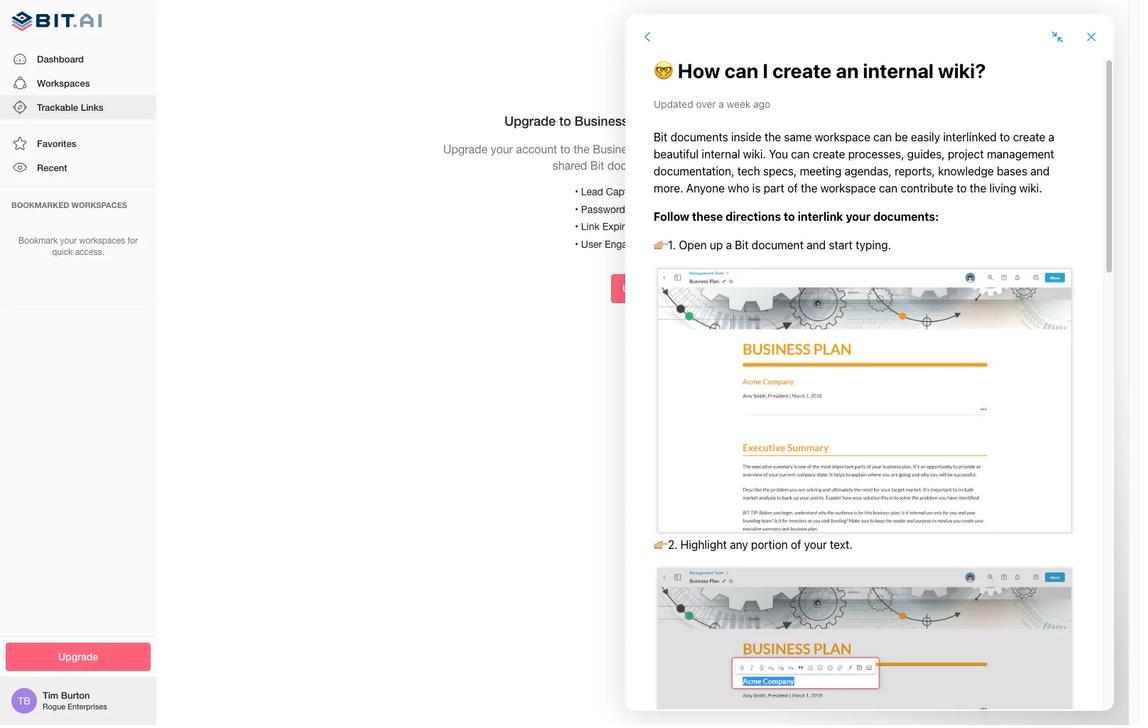 Task type: vqa. For each thing, say whether or not it's contained in the screenshot.
the low
yes



Task type: describe. For each thing, give the bounding box(es) containing it.
track
[[791, 143, 816, 156]]

workspaces
[[37, 77, 90, 89]]

tim
[[43, 690, 58, 702]]

workspaces button
[[0, 71, 156, 95]]

0 vertical spatial business
[[575, 113, 629, 128]]

learn
[[671, 159, 700, 172]]

the
[[574, 143, 590, 156]]

upgrade inside upgrade your account to the business plan for as low as $15/mo to track your shared bit documents.
[[443, 143, 488, 156]]

form
[[644, 186, 668, 198]]

bookmark
[[19, 236, 58, 246]]

learn more.
[[671, 159, 732, 172]]

links
[[81, 102, 103, 113]]

account
[[516, 143, 557, 156]]

for inside upgrade your account to the business plan for as low as $15/mo to track your shared bit documents.
[[668, 143, 681, 156]]

dashboard
[[37, 53, 84, 64]]

for inside 'bookmark your workspaces for quick access.'
[[128, 236, 138, 246]]

user
[[581, 239, 602, 250]]

enterprises
[[68, 703, 107, 712]]

favorites
[[37, 138, 76, 149]]

tim burton rogue enterprises
[[43, 690, 107, 712]]

your for bookmarked workspaces
[[60, 236, 77, 246]]

your for upgrade to business plan to track documents
[[491, 143, 513, 156]]

to left track
[[777, 143, 788, 156]]

more.
[[703, 159, 732, 172]]

documents.
[[608, 159, 668, 172]]

trackable links
[[37, 102, 103, 113]]

burton
[[61, 690, 90, 702]]

capture
[[606, 186, 642, 198]]

expiration
[[602, 221, 647, 233]]

trackable links button
[[0, 95, 156, 120]]

workspaces
[[71, 200, 127, 209]]

lead
[[581, 186, 603, 198]]

to up shared
[[559, 113, 571, 128]]

0 vertical spatial plan
[[632, 113, 658, 128]]



Task type: locate. For each thing, give the bounding box(es) containing it.
0 horizontal spatial your
[[60, 236, 77, 246]]

quick
[[52, 248, 73, 258]]

upgrade your account to the business plan for as low as $15/mo to track your shared bit documents.
[[443, 143, 842, 172]]

your right track
[[819, 143, 842, 156]]

0 vertical spatial upgrade button
[[611, 275, 674, 303]]

1 horizontal spatial upgrade button
[[611, 275, 674, 303]]

for
[[668, 143, 681, 156], [128, 236, 138, 246]]

1 vertical spatial plan
[[642, 143, 665, 156]]

1 horizontal spatial for
[[668, 143, 681, 156]]

upgrade
[[505, 113, 556, 128], [443, 143, 488, 156], [623, 282, 662, 294], [58, 651, 98, 663]]

documents
[[713, 113, 780, 128]]

trackable
[[37, 102, 78, 113]]

link
[[581, 221, 600, 233]]

learn more. link
[[671, 159, 732, 172]]

for right workspaces
[[128, 236, 138, 246]]

1 horizontal spatial as
[[720, 143, 732, 156]]

business up the
[[575, 113, 629, 128]]

upgrade button down engagement
[[611, 275, 674, 303]]

1 vertical spatial for
[[128, 236, 138, 246]]

• left link
[[575, 221, 579, 233]]

recent button
[[0, 156, 156, 180]]

bit
[[590, 159, 604, 172]]

plan up documents.
[[642, 143, 665, 156]]

engagement
[[605, 239, 661, 250]]

your up the 'quick'
[[60, 236, 77, 246]]

3 • from the top
[[575, 221, 579, 233]]

business inside upgrade your account to the business plan for as low as $15/mo to track your shared bit documents.
[[593, 143, 639, 156]]

1 • from the top
[[575, 186, 579, 198]]

bookmark your workspaces for quick access.
[[19, 236, 138, 258]]

plan inside upgrade your account to the business plan for as low as $15/mo to track your shared bit documents.
[[642, 143, 665, 156]]

business up bit
[[593, 143, 639, 156]]

for up learn at the top of page
[[668, 143, 681, 156]]

$15/mo
[[735, 143, 774, 156]]

1 vertical spatial upgrade button
[[6, 643, 151, 672]]

• left the "lead"
[[575, 186, 579, 198]]

as right low
[[720, 143, 732, 156]]

rogue
[[43, 703, 66, 712]]

as
[[685, 143, 696, 156], [720, 143, 732, 156]]

• left user
[[575, 239, 579, 250]]

• left password at the right top
[[575, 204, 579, 215]]

workspaces
[[79, 236, 125, 246]]

favorites button
[[0, 132, 156, 156]]

password
[[581, 204, 625, 215]]

tb
[[18, 696, 30, 707]]

2 as from the left
[[720, 143, 732, 156]]

0 vertical spatial for
[[668, 143, 681, 156]]

your
[[491, 143, 513, 156], [819, 143, 842, 156], [60, 236, 77, 246]]

0 horizontal spatial for
[[128, 236, 138, 246]]

analytics
[[664, 239, 704, 250]]

as up learn at the top of page
[[685, 143, 696, 156]]

to left the
[[560, 143, 571, 156]]

to
[[559, 113, 571, 128], [662, 113, 674, 128], [560, 143, 571, 156], [777, 143, 788, 156]]

plan
[[632, 113, 658, 128], [642, 143, 665, 156]]

•
[[575, 186, 579, 198], [575, 204, 579, 215], [575, 221, 579, 233], [575, 239, 579, 250]]

upgrade to business plan to track documents
[[505, 113, 780, 128]]

0 horizontal spatial as
[[685, 143, 696, 156]]

to left track at top right
[[662, 113, 674, 128]]

2 horizontal spatial your
[[819, 143, 842, 156]]

protection
[[628, 204, 674, 215]]

recent
[[37, 162, 67, 174]]

dashboard button
[[0, 47, 156, 71]]

0 horizontal spatial upgrade button
[[6, 643, 151, 672]]

plan up upgrade your account to the business plan for as low as $15/mo to track your shared bit documents.
[[632, 113, 658, 128]]

1 vertical spatial business
[[593, 143, 639, 156]]

upgrade button up burton
[[6, 643, 151, 672]]

• lead capture form • password protection • link expiration • user engagement analytics
[[575, 186, 704, 250]]

access.
[[75, 248, 104, 258]]

your left "account"
[[491, 143, 513, 156]]

shared
[[553, 159, 587, 172]]

track
[[677, 113, 709, 128]]

4 • from the top
[[575, 239, 579, 250]]

1 as from the left
[[685, 143, 696, 156]]

2 • from the top
[[575, 204, 579, 215]]

low
[[699, 143, 717, 156]]

business
[[575, 113, 629, 128], [593, 143, 639, 156]]

dialog
[[625, 14, 1114, 711]]

your inside 'bookmark your workspaces for quick access.'
[[60, 236, 77, 246]]

bookmarked workspaces
[[11, 200, 127, 209]]

1 horizontal spatial your
[[491, 143, 513, 156]]

bookmarked
[[11, 200, 69, 209]]

upgrade button
[[611, 275, 674, 303], [6, 643, 151, 672]]



